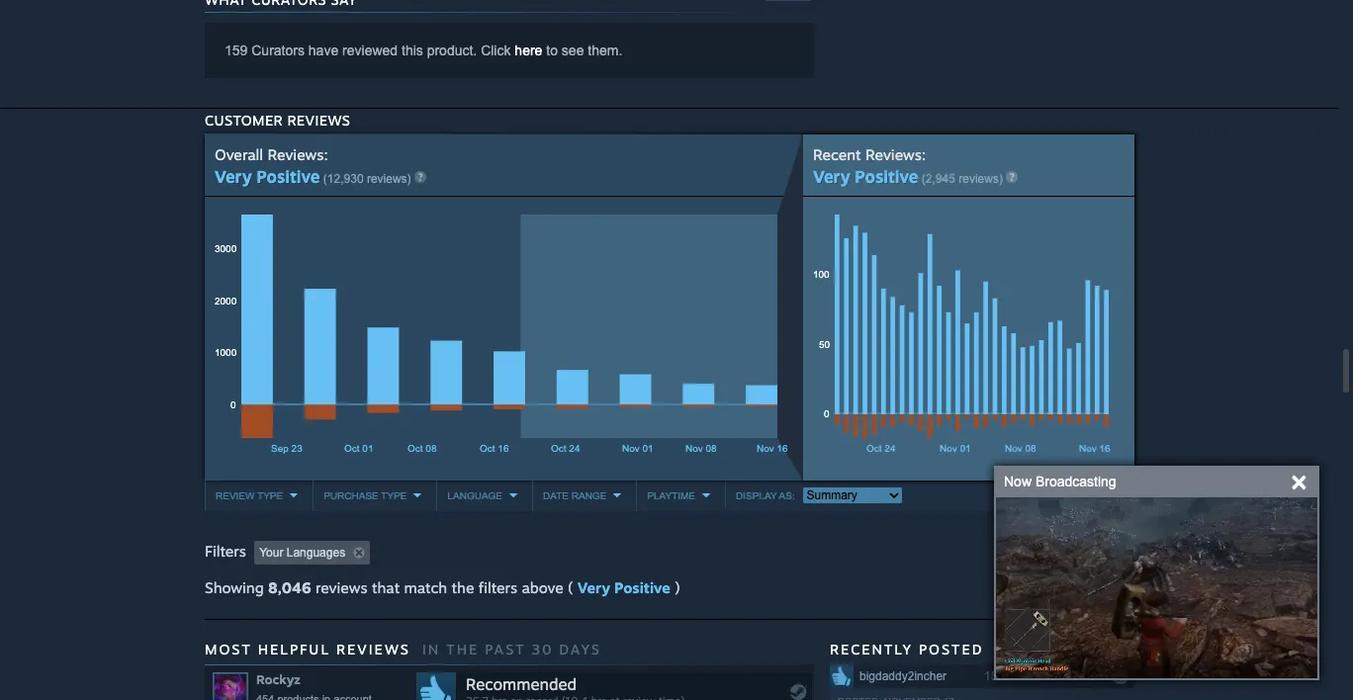 Task type: locate. For each thing, give the bounding box(es) containing it.
1 horizontal spatial 24
[[885, 443, 896, 454]]

0 horizontal spatial reviews)
[[367, 172, 411, 186]]

oct 24
[[551, 443, 580, 454], [866, 443, 896, 454]]

days
[[559, 641, 601, 657]]

your
[[259, 546, 283, 560]]

very down overall
[[215, 166, 252, 187]]

2 nov 01 from the left
[[940, 443, 971, 454]]

reviews down languages at the bottom left of the page
[[315, 578, 368, 597]]

reviewed
[[342, 42, 398, 58]]

2 horizontal spatial 16
[[1099, 443, 1110, 454]]

recent reviews: very positive (2,945 reviews)
[[813, 145, 1003, 187]]

the right in in the bottom of the page
[[446, 641, 479, 657]]

positive down overall
[[256, 166, 320, 187]]

1 horizontal spatial reviews:
[[865, 145, 926, 164]]

1 nov from the left
[[622, 443, 640, 454]]

overall
[[215, 145, 263, 164]]

01 for overall reviews:
[[362, 443, 373, 454]]

16 up broadcasting at the bottom right of page
[[1099, 443, 1110, 454]]

2 type from the left
[[381, 490, 407, 501]]

1 16 from the left
[[498, 443, 509, 454]]

08 for recent reviews:
[[1025, 443, 1036, 454]]

0 horizontal spatial 0
[[230, 399, 236, 410]]

reviews
[[336, 641, 410, 657]]

24
[[569, 443, 580, 454], [885, 443, 896, 454]]

here link
[[515, 42, 542, 58]]

0 horizontal spatial nov 01
[[622, 443, 653, 454]]

reviews: inside overall reviews: very positive (12,930 reviews)
[[267, 145, 328, 164]]

3 oct from the left
[[480, 443, 495, 454]]

16 up as:
[[777, 443, 788, 454]]

nov 16
[[757, 443, 788, 454], [1079, 443, 1110, 454]]

past
[[485, 641, 526, 657]]

100
[[813, 269, 830, 280]]

reviews: for overall reviews:
[[267, 145, 328, 164]]

very for overall
[[215, 166, 252, 187]]

recommended
[[466, 674, 577, 694]]

nov 08 up now
[[1005, 443, 1036, 454]]

here
[[515, 42, 542, 58]]

)
[[675, 578, 680, 597]]

positive left )
[[614, 578, 670, 597]]

now broadcasting link
[[1004, 472, 1116, 492]]

1 horizontal spatial positive
[[614, 578, 670, 597]]

0 horizontal spatial oct 24
[[551, 443, 580, 454]]

nov 16 up display as:
[[757, 443, 788, 454]]

0 horizontal spatial 16
[[498, 443, 509, 454]]

3 01 from the left
[[960, 443, 971, 454]]

very down recent
[[813, 166, 850, 187]]

showing
[[205, 578, 264, 597]]

01
[[362, 443, 373, 454], [642, 443, 653, 454], [960, 443, 971, 454]]

hrs
[[1011, 669, 1027, 683]]

in
[[422, 641, 440, 657]]

1 oct from the left
[[344, 443, 360, 454]]

positive inside recent reviews: very positive (2,945 reviews)
[[855, 166, 918, 187]]

0
[[230, 399, 236, 410], [824, 408, 829, 419]]

oct 01
[[344, 443, 373, 454]]

1 vertical spatial reviews
[[315, 578, 368, 597]]

display as:
[[736, 490, 798, 501]]

1 horizontal spatial nov 16
[[1079, 443, 1110, 454]]

08
[[426, 443, 437, 454], [706, 443, 717, 454], [1025, 443, 1036, 454]]

reviews:
[[267, 145, 328, 164], [865, 145, 926, 164]]

1 reviews: from the left
[[267, 145, 328, 164]]

3 16 from the left
[[1099, 443, 1110, 454]]

1 horizontal spatial reviews)
[[959, 172, 1003, 186]]

50
[[819, 339, 830, 350]]

recent
[[813, 145, 861, 164]]

1 type from the left
[[257, 490, 283, 501]]

1000
[[215, 347, 237, 358]]

08 for overall reviews:
[[426, 443, 437, 454]]

very
[[215, 166, 252, 187], [813, 166, 850, 187], [577, 578, 610, 597]]

2 oct 24 from the left
[[866, 443, 896, 454]]

them.
[[588, 42, 622, 58]]

curators
[[251, 42, 305, 58]]

nov 08 up playtime
[[685, 443, 717, 454]]

have
[[308, 42, 338, 58]]

2 nov 16 from the left
[[1079, 443, 1110, 454]]

nov 08
[[685, 443, 717, 454], [1005, 443, 1036, 454]]

very right (
[[577, 578, 610, 597]]

now
[[1004, 474, 1032, 490]]

review type
[[216, 490, 283, 501]]

reviews) right (12,930
[[367, 172, 411, 186]]

1 horizontal spatial 0
[[824, 408, 829, 419]]

reviews) right (2,945
[[959, 172, 1003, 186]]

2 horizontal spatial 08
[[1025, 443, 1036, 454]]

0 horizontal spatial positive
[[256, 166, 320, 187]]

15.4
[[984, 669, 1007, 683]]

0 horizontal spatial 08
[[426, 443, 437, 454]]

recently
[[830, 641, 913, 657]]

reviews
[[287, 111, 350, 128], [315, 578, 368, 597]]

16
[[498, 443, 509, 454], [777, 443, 788, 454], [1099, 443, 1110, 454]]

1 reviews) from the left
[[367, 172, 411, 186]]

1 horizontal spatial nov 01
[[940, 443, 971, 454]]

nov 16 up broadcasting at the bottom right of page
[[1079, 443, 1110, 454]]

positive inside overall reviews: very positive (12,930 reviews)
[[256, 166, 320, 187]]

2 reviews) from the left
[[959, 172, 1003, 186]]

1 horizontal spatial 08
[[706, 443, 717, 454]]

1 08 from the left
[[426, 443, 437, 454]]

the left filters
[[451, 578, 474, 597]]

reviews: for recent reviews:
[[865, 145, 926, 164]]

3000
[[215, 243, 237, 254]]

0 down 1000
[[230, 399, 236, 410]]

1 horizontal spatial nov 08
[[1005, 443, 1036, 454]]

rockyz link
[[256, 671, 300, 687]]

oct
[[344, 443, 360, 454], [408, 443, 423, 454], [480, 443, 495, 454], [551, 443, 566, 454], [866, 443, 882, 454]]

0 horizontal spatial very
[[215, 166, 252, 187]]

languages
[[287, 546, 345, 560]]

very inside overall reviews: very positive (12,930 reviews)
[[215, 166, 252, 187]]

overall reviews: very positive (12,930 reviews)
[[215, 145, 411, 187]]

1 horizontal spatial very
[[577, 578, 610, 597]]

click
[[481, 42, 511, 58]]

filters
[[478, 578, 517, 597]]

reviews) inside recent reviews: very positive (2,945 reviews)
[[959, 172, 1003, 186]]

2 reviews: from the left
[[865, 145, 926, 164]]

0 horizontal spatial 24
[[569, 443, 580, 454]]

nov 01
[[622, 443, 653, 454], [940, 443, 971, 454]]

8,046
[[268, 578, 311, 597]]

positive
[[256, 166, 320, 187], [855, 166, 918, 187], [614, 578, 670, 597]]

16 up language
[[498, 443, 509, 454]]

0 down 50
[[824, 408, 829, 419]]

0 vertical spatial reviews
[[287, 111, 350, 128]]

purchase
[[324, 490, 379, 501]]

reviews up overall reviews: very positive (12,930 reviews)
[[287, 111, 350, 128]]

3 08 from the left
[[1025, 443, 1036, 454]]

reviews: down customer reviews
[[267, 145, 328, 164]]

0 horizontal spatial type
[[257, 490, 283, 501]]

2 horizontal spatial 01
[[960, 443, 971, 454]]

0 horizontal spatial 01
[[362, 443, 373, 454]]

1 horizontal spatial type
[[381, 490, 407, 501]]

nov
[[622, 443, 640, 454], [685, 443, 703, 454], [757, 443, 774, 454], [940, 443, 957, 454], [1005, 443, 1023, 454], [1079, 443, 1097, 454]]

very inside recent reviews: very positive (2,945 reviews)
[[813, 166, 850, 187]]

type right review
[[257, 490, 283, 501]]

0 for overall
[[230, 399, 236, 410]]

most
[[205, 641, 252, 657]]

1 horizontal spatial oct 24
[[866, 443, 896, 454]]

reviews)
[[367, 172, 411, 186], [959, 172, 1003, 186]]

the
[[451, 578, 474, 597], [446, 641, 479, 657]]

above
[[522, 578, 564, 597]]

purchase type
[[324, 490, 407, 501]]

0 horizontal spatial reviews:
[[267, 145, 328, 164]]

2 oct from the left
[[408, 443, 423, 454]]

reviews: up (2,945
[[865, 145, 926, 164]]

1 01 from the left
[[362, 443, 373, 454]]

positive left (2,945
[[855, 166, 918, 187]]

2 01 from the left
[[642, 443, 653, 454]]

type
[[257, 490, 283, 501], [381, 490, 407, 501]]

2 horizontal spatial very
[[813, 166, 850, 187]]

reviews: inside recent reviews: very positive (2,945 reviews)
[[865, 145, 926, 164]]

2 horizontal spatial positive
[[855, 166, 918, 187]]

4 oct from the left
[[551, 443, 566, 454]]

reviews) for recent reviews:
[[959, 172, 1003, 186]]

0 for recent
[[824, 408, 829, 419]]

most helpful reviews in the past 30 days
[[205, 641, 601, 657]]

5 oct from the left
[[866, 443, 882, 454]]

1 horizontal spatial 01
[[642, 443, 653, 454]]

0 horizontal spatial nov 08
[[685, 443, 717, 454]]

1 horizontal spatial 16
[[777, 443, 788, 454]]

hide
[[1046, 485, 1071, 499]]

16 for recent reviews:
[[1099, 443, 1110, 454]]

your languages
[[259, 546, 345, 560]]

0 horizontal spatial nov 16
[[757, 443, 788, 454]]

type right purchase
[[381, 490, 407, 501]]

customer reviews
[[205, 111, 350, 128]]

reviews) inside overall reviews: very positive (12,930 reviews)
[[367, 172, 411, 186]]



Task type: describe. For each thing, give the bounding box(es) containing it.
30
[[532, 641, 553, 657]]

showing 8,046 reviews that match the filters above ( very positive )
[[205, 578, 680, 597]]

recently posted
[[830, 641, 984, 657]]

hide graph
[[1046, 485, 1104, 499]]

23
[[291, 443, 302, 454]]

type for review type
[[257, 490, 283, 501]]

(
[[568, 578, 573, 597]]

that
[[372, 578, 400, 597]]

posted
[[919, 641, 984, 657]]

match
[[404, 578, 447, 597]]

language
[[448, 490, 503, 501]]

rockyz
[[256, 671, 300, 687]]

2 nov 08 from the left
[[1005, 443, 1036, 454]]

5 nov from the left
[[1005, 443, 1023, 454]]

positive for overall
[[256, 166, 320, 187]]

filters
[[205, 542, 246, 561]]

reviews) for overall reviews:
[[367, 172, 411, 186]]

2 08 from the left
[[706, 443, 717, 454]]

3 nov from the left
[[757, 443, 774, 454]]

2000
[[215, 295, 237, 306]]

6 nov from the left
[[1079, 443, 1097, 454]]

graph
[[1074, 485, 1104, 499]]

oct 08
[[408, 443, 437, 454]]

review
[[216, 490, 255, 501]]

4 nov from the left
[[940, 443, 957, 454]]

playtime
[[647, 490, 695, 501]]

01 for recent reviews:
[[960, 443, 971, 454]]

0 vertical spatial the
[[451, 578, 474, 597]]

very for recent
[[813, 166, 850, 187]]

date range
[[543, 490, 607, 501]]

recommended link
[[416, 672, 812, 700]]

2 16 from the left
[[777, 443, 788, 454]]

1 nov 08 from the left
[[685, 443, 717, 454]]

1 nov 16 from the left
[[757, 443, 788, 454]]

this
[[402, 42, 423, 58]]

159
[[225, 42, 248, 58]]

1 24 from the left
[[569, 443, 580, 454]]

1 nov 01 from the left
[[622, 443, 653, 454]]

1 vertical spatial the
[[446, 641, 479, 657]]

type for purchase type
[[381, 490, 407, 501]]

as:
[[779, 490, 795, 501]]

(2,945
[[922, 172, 955, 186]]

customer
[[205, 111, 283, 128]]

sep 23
[[271, 443, 302, 454]]

2 nov from the left
[[685, 443, 703, 454]]

1 oct 24 from the left
[[551, 443, 580, 454]]

helpful
[[258, 641, 330, 657]]

range
[[571, 490, 607, 501]]

bigdaddy2incher
[[860, 669, 947, 683]]

16 for overall reviews:
[[498, 443, 509, 454]]

sep
[[271, 443, 289, 454]]

15.4 hrs
[[984, 669, 1027, 683]]

positive for recent
[[855, 166, 918, 187]]

display
[[736, 490, 777, 501]]

to
[[546, 42, 558, 58]]

product.
[[427, 42, 477, 58]]

see
[[562, 42, 584, 58]]

broadcasting
[[1035, 474, 1116, 490]]

oct 16
[[480, 443, 509, 454]]

159 curators have reviewed this product. click here to see them.
[[225, 42, 622, 58]]

date
[[543, 490, 569, 501]]

now broadcasting
[[1004, 474, 1116, 490]]

2 24 from the left
[[885, 443, 896, 454]]

(12,930
[[323, 172, 364, 186]]



Task type: vqa. For each thing, say whether or not it's contained in the screenshot.
THIS
yes



